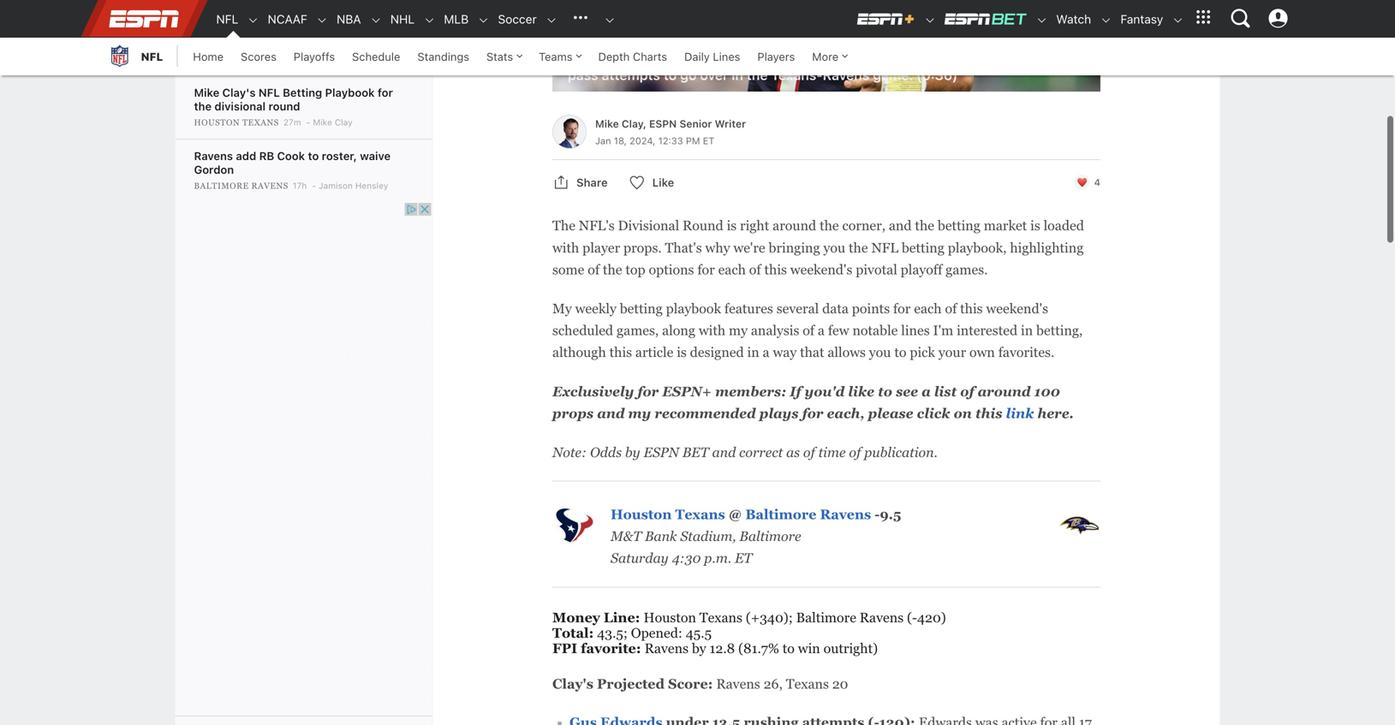 Task type: vqa. For each thing, say whether or not it's contained in the screenshot.
beatriz
no



Task type: describe. For each thing, give the bounding box(es) containing it.
bringing
[[769, 171, 821, 186]]

in inside the edwards was active for all 17 of baltimore's regular-season games and was nonetheless limited to only 43% of the team's designed rushing attempts. that worked out to 11.6 per game and he finished 11 of those 17 outings with fewer than 14 carries. all six exceptions came in baltimore w
[[992, 712, 1004, 726]]

to inside exclusively for espn+ members: if you'd like to see a list of around 100 props and my recommended plays for each, please click on this
[[878, 315, 893, 330]]

gus
[[570, 646, 597, 661]]

2 horizontal spatial is
[[1031, 149, 1041, 164]]

1 horizontal spatial 17
[[1080, 646, 1092, 661]]

-
[[875, 438, 880, 453]]

gus edwards under 13.5 rushing attempts (-120):
[[570, 646, 919, 661]]

list
[[935, 315, 957, 330]]

as
[[787, 376, 800, 391]]

notable
[[853, 254, 898, 269]]

espn inside mike clay, espn senior writer jan 18, 2024, 12:33 pm et
[[650, 48, 677, 60]]

m&t
[[611, 460, 642, 475]]

for inside the nfl's divisional round is right around the corner, and the betting market is loaded with player props. that's why we're bringing you the nfl betting playbook, highlighting some of the top options for each of this weekend's pivotal playoff games.
[[698, 193, 715, 208]]

the inside mike clay's nfl betting playbook for the divisional round
[[194, 100, 212, 113]]

scores
[[241, 50, 277, 63]]

favorite:
[[581, 572, 641, 587]]

playbook,
[[948, 171, 1007, 186]]

you'd
[[805, 315, 845, 330]]

1 horizontal spatial clay's
[[553, 607, 594, 623]]

attempts
[[803, 646, 865, 661]]

baltimore inside money line: houston texans (+340); baltimore ravens (-420) 43.5; opened: 45.5 fpi favorite: ravens by 12.8 (81.7% to win outright)
[[797, 541, 857, 556]]

0 vertical spatial houston texans link
[[194, 117, 282, 128]]

teams
[[539, 50, 573, 63]]

players link
[[749, 38, 804, 75]]

1 horizontal spatial is
[[727, 149, 737, 164]]

projected
[[597, 607, 665, 623]]

you inside my weekly betting playbook features several data points for each of this weekend's scheduled games, along with my analysis of a few notable lines i'm interested in betting, although this article is designed in a way that allows you to pick your own favorites.
[[870, 276, 892, 291]]

around inside the nfl's divisional round is right around the corner, and the betting market is loaded with player props. that's why we're bringing you the nfl betting playbook, highlighting some of the top options for each of this weekend's pivotal playoff games.
[[773, 149, 817, 164]]

0 horizontal spatial nfl link
[[107, 38, 163, 75]]

ravens left -
[[820, 438, 872, 453]]

although
[[553, 276, 606, 291]]

gordon
[[194, 163, 234, 176]]

mike clay, espn senior writer jan 18, 2024, 12:33 pm et
[[596, 48, 746, 77]]

420)
[[918, 541, 947, 556]]

cook
[[277, 150, 305, 162]]

p.m.
[[705, 482, 732, 497]]

my inside my weekly betting playbook features several data points for each of this weekend's scheduled games, along with my analysis of a few notable lines i'm interested in betting, although this article is designed in a way that allows you to pick your own favorites.
[[729, 254, 748, 269]]

texans left 20
[[786, 607, 829, 623]]

this inside the nfl's divisional round is right around the corner, and the betting market is loaded with player props. that's why we're bringing you the nfl betting playbook, highlighting some of the top options for each of this weekend's pivotal playoff games.
[[765, 193, 787, 208]]

my weekly betting playbook features several data points for each of this weekend's scheduled games, along with my analysis of a few notable lines i'm interested in betting, although this article is designed in a way that allows you to pick your own favorites.
[[553, 232, 1083, 291]]

playbook
[[325, 86, 375, 99]]

for inside the edwards was active for all 17 of baltimore's regular-season games and was nonetheless limited to only 43% of the team's designed rushing attempts. that worked out to 11.6 per game and he finished 11 of those 17 outings with fewer than 14 carries. all six exceptions came in baltimore w
[[1041, 646, 1058, 661]]

the nfl's divisional round is right around the corner, and the betting market is loaded with player props. that's why we're bringing you the nfl betting playbook, highlighting some of the top options for each of this weekend's pivotal playoff games.
[[553, 149, 1085, 208]]

26,
[[764, 607, 783, 623]]

worked
[[812, 690, 856, 705]]

(81.7%
[[739, 572, 780, 587]]

i'm
[[934, 254, 954, 269]]

here.
[[1038, 337, 1074, 352]]

houston texans 27m
[[194, 117, 301, 127]]

if
[[790, 315, 802, 330]]

around inside exclusively for espn+ members: if you'd like to see a list of around 100 props and my recommended plays for each, please click on this
[[978, 315, 1031, 330]]

12.8
[[710, 572, 735, 587]]

0 vertical spatial in
[[1021, 254, 1034, 269]]

for down you'd
[[803, 337, 824, 352]]

1 vertical spatial espn
[[644, 376, 679, 391]]

scheduled
[[553, 254, 614, 269]]

clay's inside mike clay's nfl betting playbook for the divisional round
[[222, 86, 256, 99]]

nfl inside the nfl's divisional round is right around the corner, and the betting market is loaded with player props. that's why we're bringing you the nfl betting playbook, highlighting some of the top options for each of this weekend's pivotal playoff games.
[[872, 171, 899, 186]]

jamison
[[319, 181, 353, 191]]

gus edwards link
[[570, 646, 663, 661]]

1 horizontal spatial nfl link
[[208, 1, 239, 38]]

points
[[852, 232, 890, 247]]

line:
[[604, 541, 641, 556]]

and inside exclusively for espn+ members: if you'd like to see a list of around 100 props and my recommended plays for each, please click on this
[[597, 337, 625, 352]]

add
[[236, 150, 256, 162]]

20
[[833, 607, 849, 623]]

mike clay
[[313, 117, 353, 127]]

each inside the nfl's divisional round is right around the corner, and the betting market is loaded with player props. that's why we're bringing you the nfl betting playbook, highlighting some of the top options for each of this weekend's pivotal playoff games.
[[719, 193, 746, 208]]

1 vertical spatial in
[[748, 276, 760, 291]]

the left top at the top left
[[603, 193, 623, 208]]

props.
[[624, 171, 662, 186]]

11.6
[[899, 690, 922, 705]]

allows
[[828, 276, 866, 291]]

out
[[860, 690, 880, 705]]

this down games,
[[610, 276, 632, 291]]

favorites.
[[999, 276, 1055, 291]]

the down corner,
[[849, 171, 869, 186]]

1 vertical spatial a
[[763, 276, 770, 291]]

ravens up outright)
[[860, 541, 904, 556]]

like
[[849, 315, 875, 330]]

some
[[553, 193, 585, 208]]

than
[[752, 712, 780, 726]]

article
[[636, 276, 674, 291]]

rushing inside the edwards was active for all 17 of baltimore's regular-season games and was nonetheless limited to only 43% of the team's designed rushing attempts. that worked out to 11.6 per game and he finished 11 of those 17 outings with fewer than 14 carries. all six exceptions came in baltimore w
[[670, 690, 716, 705]]

we're
[[734, 171, 766, 186]]

pick
[[910, 276, 936, 291]]

weekly
[[575, 232, 617, 247]]

score:
[[669, 607, 713, 623]]

analysis
[[751, 254, 800, 269]]

corner,
[[843, 149, 886, 164]]

designed inside my weekly betting playbook features several data points for each of this weekend's scheduled games, along with my analysis of a few notable lines i'm interested in betting, although this article is designed in a way that allows you to pick your own favorites.
[[690, 276, 744, 291]]

by inside money line: houston texans (+340); baltimore ravens (-420) 43.5; opened: 45.5 fpi favorite: ravens by 12.8 (81.7% to win outright)
[[692, 572, 707, 587]]

mike clay's nfl betting playbook for the divisional round
[[194, 86, 393, 113]]

standings link
[[409, 38, 478, 75]]

and up that
[[792, 668, 815, 683]]

that
[[780, 690, 808, 705]]

of down player on the left of page
[[588, 193, 600, 208]]

of inside exclusively for espn+ members: if you'd like to see a list of around 100 props and my recommended plays for each, please click on this
[[961, 315, 975, 330]]

17h
[[293, 181, 307, 191]]

et inside m&t bank stadium, baltimore saturday 4:30 p.m. et
[[735, 482, 753, 497]]

odds
[[590, 376, 622, 391]]

features
[[725, 232, 774, 247]]

finished
[[1028, 690, 1077, 705]]

120):
[[880, 646, 916, 661]]

daily
[[685, 50, 710, 63]]

lines
[[713, 50, 741, 63]]

mike for 18,
[[596, 48, 619, 60]]

baltimore inside m&t bank stadium, baltimore saturday 4:30 p.m. et
[[740, 460, 802, 475]]

of up i'm
[[946, 232, 957, 247]]

to left only
[[966, 668, 979, 683]]

your
[[939, 276, 967, 291]]

for left espn+
[[638, 315, 659, 330]]

that's
[[665, 171, 702, 186]]

scores link
[[232, 38, 285, 75]]

highlighting
[[1011, 171, 1084, 186]]

the left corner,
[[820, 149, 839, 164]]

playoff
[[901, 193, 943, 208]]

watch link
[[1048, 1, 1092, 38]]

for inside my weekly betting playbook features several data points for each of this weekend's scheduled games, along with my analysis of a few notable lines i'm interested in betting, although this article is designed in a way that allows you to pick your own favorites.
[[894, 232, 911, 247]]

outings
[[637, 712, 682, 726]]

texans inside houston texans 27m
[[242, 118, 279, 127]]

betting,
[[1037, 254, 1083, 269]]

share
[[577, 107, 608, 120]]

on
[[954, 337, 972, 352]]

and down only
[[984, 690, 1007, 705]]

0 vertical spatial rushing
[[744, 646, 799, 661]]

to right out
[[883, 690, 895, 705]]

nfl right nfl icon
[[141, 50, 163, 63]]

rb
[[259, 150, 274, 162]]

with inside the edwards was active for all 17 of baltimore's regular-season games and was nonetheless limited to only 43% of the team's designed rushing attempts. that worked out to 11.6 per game and he finished 11 of those 17 outings with fewer than 14 carries. all six exceptions came in baltimore w
[[685, 712, 712, 726]]

player
[[583, 171, 621, 186]]

several
[[777, 232, 819, 247]]

lines
[[902, 254, 930, 269]]

senior
[[680, 48, 712, 60]]

12:33
[[659, 66, 684, 77]]

this up 'interested'
[[961, 232, 983, 247]]

fpi
[[553, 572, 578, 587]]

advertisement element
[[175, 202, 432, 716]]

players
[[758, 50, 795, 63]]



Task type: locate. For each thing, give the bounding box(es) containing it.
0 horizontal spatial around
[[773, 149, 817, 164]]

is down the along
[[677, 276, 687, 291]]

stats link
[[478, 38, 531, 75]]

nfl up pivotal
[[872, 171, 899, 186]]

2 vertical spatial houston
[[644, 541, 697, 556]]

4:30
[[672, 482, 701, 497]]

of down gus
[[570, 668, 582, 683]]

ravens inside ravens add rb cook to roster, waive gordon
[[194, 150, 233, 162]]

houston right line:
[[644, 541, 697, 556]]

27m
[[283, 117, 301, 127]]

baltimore ravens link down as
[[746, 438, 872, 453]]

ncaaf
[[268, 12, 308, 26]]

baltimore ravens link down add
[[194, 181, 291, 191]]

nfl up home link
[[216, 12, 239, 26]]

1 horizontal spatial my
[[729, 254, 748, 269]]

0 vertical spatial mike
[[596, 48, 619, 60]]

divisional
[[215, 100, 266, 113]]

houston for houston texans @ baltimore ravens -9.5
[[611, 438, 672, 453]]

the up playoff
[[916, 149, 935, 164]]

opened:
[[631, 556, 683, 572]]

0 vertical spatial weekend's
[[791, 193, 853, 208]]

more
[[813, 50, 839, 63]]

under
[[666, 646, 709, 661]]

2 horizontal spatial mike
[[596, 48, 619, 60]]

fantasy link
[[1113, 1, 1164, 38]]

(- inside money line: houston texans (+340); baltimore ravens (-420) 43.5; opened: 45.5 fpi favorite: ravens by 12.8 (81.7% to win outright)
[[907, 541, 918, 556]]

0 vertical spatial a
[[818, 254, 825, 269]]

outright)
[[824, 572, 878, 587]]

0 vertical spatial betting
[[938, 149, 981, 164]]

nfl inside mike clay's nfl betting playbook for the divisional round
[[259, 86, 280, 99]]

0 vertical spatial with
[[553, 171, 580, 186]]

market
[[984, 149, 1028, 164]]

houston texans link down divisional
[[194, 117, 282, 128]]

0 vertical spatial baltimore ravens link
[[194, 181, 291, 191]]

season
[[706, 668, 747, 683]]

along
[[662, 254, 696, 269]]

you
[[824, 171, 846, 186], [870, 276, 892, 291]]

1 horizontal spatial you
[[870, 276, 892, 291]]

17
[[1080, 646, 1092, 661], [621, 712, 634, 726]]

houston inside houston texans 27m
[[194, 118, 240, 127]]

for inside mike clay's nfl betting playbook for the divisional round
[[378, 86, 393, 99]]

top
[[626, 193, 646, 208]]

1 vertical spatial by
[[692, 572, 707, 587]]

home link
[[184, 38, 232, 75]]

is left 'right'
[[727, 149, 737, 164]]

0 vertical spatial (-
[[907, 541, 918, 556]]

1 horizontal spatial rushing
[[744, 646, 799, 661]]

home
[[193, 50, 224, 63]]

interested
[[957, 254, 1018, 269]]

of right 'time'
[[850, 376, 861, 391]]

100
[[1035, 315, 1061, 330]]

0 vertical spatial each
[[719, 193, 746, 208]]

a left few
[[818, 254, 825, 269]]

houston down divisional
[[194, 118, 240, 127]]

0 vertical spatial you
[[824, 171, 846, 186]]

0 horizontal spatial is
[[677, 276, 687, 291]]

and down exclusively
[[597, 337, 625, 352]]

of up that
[[803, 254, 815, 269]]

2 vertical spatial mike
[[313, 117, 332, 127]]

edwards inside the edwards was active for all 17 of baltimore's regular-season games and was nonetheless limited to only 43% of the team's designed rushing attempts. that worked out to 11.6 per game and he finished 11 of those 17 outings with fewer than 14 carries. all six exceptions came in baltimore w
[[919, 646, 973, 661]]

regular-
[[657, 668, 706, 683]]

1 vertical spatial designed
[[612, 690, 666, 705]]

0 vertical spatial by
[[625, 376, 641, 391]]

1 vertical spatial rushing
[[670, 690, 716, 705]]

link here.
[[1006, 337, 1074, 352]]

0 horizontal spatial each
[[719, 193, 746, 208]]

1 horizontal spatial each
[[915, 232, 942, 247]]

was up only
[[976, 646, 999, 661]]

1 edwards from the left
[[601, 646, 663, 661]]

mike for the
[[194, 86, 220, 99]]

mike inside mike clay, espn senior writer jan 18, 2024, 12:33 pm et
[[596, 48, 619, 60]]

betting
[[283, 86, 322, 99]]

saturday
[[611, 482, 669, 497]]

1 horizontal spatial was
[[976, 646, 999, 661]]

0 vertical spatial my
[[729, 254, 748, 269]]

1 horizontal spatial edwards
[[919, 646, 973, 661]]

by left 12.8
[[692, 572, 707, 587]]

0 vertical spatial houston
[[194, 118, 240, 127]]

baltimore inside baltimore ravens 17h
[[194, 181, 249, 191]]

the
[[553, 149, 576, 164]]

games,
[[617, 254, 659, 269]]

0 horizontal spatial in
[[748, 276, 760, 291]]

17 right all
[[1080, 646, 1092, 661]]

click
[[917, 337, 951, 352]]

0 vertical spatial around
[[773, 149, 817, 164]]

ravens up score:
[[645, 572, 689, 587]]

0 horizontal spatial baltimore ravens link
[[194, 181, 291, 191]]

around
[[773, 149, 817, 164], [978, 315, 1031, 330]]

is up highlighting at top
[[1031, 149, 1041, 164]]

nba link
[[328, 1, 361, 38]]

0 horizontal spatial rushing
[[670, 690, 716, 705]]

0 horizontal spatial my
[[629, 337, 651, 352]]

1 vertical spatial mike
[[194, 86, 220, 99]]

the left divisional
[[194, 100, 212, 113]]

houston for houston texans 27m
[[194, 118, 240, 127]]

clay's up divisional
[[222, 86, 256, 99]]

bank
[[645, 460, 677, 475]]

0 horizontal spatial mike
[[194, 86, 220, 99]]

and inside the nfl's divisional round is right around the corner, and the betting market is loaded with player props. that's why we're bringing you the nfl betting playbook, highlighting some of the top options for each of this weekend's pivotal playoff games.
[[889, 149, 912, 164]]

jan
[[596, 66, 611, 77]]

designed down the along
[[690, 276, 744, 291]]

1 vertical spatial 17
[[621, 712, 634, 726]]

and right corner,
[[889, 149, 912, 164]]

weekend's inside my weekly betting playbook features several data points for each of this weekend's scheduled games, along with my analysis of a few notable lines i'm interested in betting, although this article is designed in a way that allows you to pick your own favorites.
[[987, 232, 1049, 247]]

rushing down regular-
[[670, 690, 716, 705]]

baltimore down finished
[[1007, 712, 1067, 726]]

by
[[625, 376, 641, 391], [692, 572, 707, 587]]

1 vertical spatial clay's
[[553, 607, 594, 623]]

0 horizontal spatial edwards
[[601, 646, 663, 661]]

clay's projected score: ravens 26, texans 20
[[553, 607, 849, 623]]

1 vertical spatial you
[[870, 276, 892, 291]]

2 horizontal spatial a
[[922, 315, 931, 330]]

this
[[765, 193, 787, 208], [961, 232, 983, 247], [610, 276, 632, 291], [976, 337, 1003, 352]]

designed up outings
[[612, 690, 666, 705]]

texans down divisional
[[242, 118, 279, 127]]

games
[[750, 668, 789, 683]]

each,
[[827, 337, 865, 352]]

for up lines
[[894, 232, 911, 247]]

1 vertical spatial my
[[629, 337, 651, 352]]

0 horizontal spatial was
[[818, 668, 841, 683]]

to inside ravens add rb cook to roster, waive gordon
[[308, 150, 319, 162]]

baltimore inside the edwards was active for all 17 of baltimore's regular-season games and was nonetheless limited to only 43% of the team's designed rushing attempts. that worked out to 11.6 per game and he finished 11 of those 17 outings with fewer than 14 carries. all six exceptions came in baltimore w
[[1007, 712, 1067, 726]]

baltimore down houston texans @ baltimore ravens -9.5
[[740, 460, 802, 475]]

schedule link
[[344, 38, 409, 75]]

clay,
[[622, 48, 647, 60]]

0 horizontal spatial (-
[[868, 646, 880, 661]]

baltimore right @
[[746, 438, 817, 453]]

round
[[269, 100, 300, 113]]

0 horizontal spatial designed
[[612, 690, 666, 705]]

of right list
[[961, 315, 975, 330]]

0 horizontal spatial et
[[703, 66, 715, 77]]

bet
[[683, 376, 709, 391]]

1 horizontal spatial houston texans link
[[611, 438, 726, 453]]

around up the link
[[978, 315, 1031, 330]]

0 horizontal spatial 17
[[621, 712, 634, 726]]

1 horizontal spatial baltimore ravens link
[[746, 438, 872, 453]]

with down playbook
[[699, 254, 726, 269]]

1 horizontal spatial in
[[992, 712, 1004, 726]]

0 horizontal spatial a
[[763, 276, 770, 291]]

for left all
[[1041, 646, 1058, 661]]

daily lines link
[[676, 38, 749, 75]]

1 horizontal spatial designed
[[690, 276, 744, 291]]

et inside mike clay, espn senior writer jan 18, 2024, 12:33 pm et
[[703, 66, 715, 77]]

0 horizontal spatial by
[[625, 376, 641, 391]]

with inside the nfl's divisional round is right around the corner, and the betting market is loaded with player props. that's why we're bringing you the nfl betting playbook, highlighting some of the top options for each of this weekend's pivotal playoff games.
[[553, 171, 580, 186]]

edwards up baltimore's
[[601, 646, 663, 661]]

(+340);
[[746, 541, 793, 556]]

1 vertical spatial was
[[818, 668, 841, 683]]

2024,
[[630, 66, 656, 77]]

1 horizontal spatial mike
[[313, 117, 332, 127]]

texans up 12.8
[[700, 541, 743, 556]]

in down analysis
[[748, 276, 760, 291]]

with left fewer
[[685, 712, 712, 726]]

to left pick
[[895, 276, 907, 291]]

exclusively for espn+ members: if you'd like to see a list of around 100 props and my recommended plays for each, please click on this
[[553, 315, 1061, 352]]

ravens left 26,
[[717, 607, 761, 623]]

to inside money line: houston texans (+340); baltimore ravens (-420) 43.5; opened: 45.5 fpi favorite: ravens by 12.8 (81.7% to win outright)
[[783, 572, 795, 587]]

clay's down fpi
[[553, 607, 594, 623]]

a inside exclusively for espn+ members: if you'd like to see a list of around 100 props and my recommended plays for each, please click on this
[[922, 315, 931, 330]]

only
[[982, 668, 1008, 683]]

plays
[[760, 337, 799, 352]]

espn up 12:33 in the top left of the page
[[650, 48, 677, 60]]

and right bet
[[713, 376, 736, 391]]

espn left bet
[[644, 376, 679, 391]]

betting up playoff
[[902, 171, 945, 186]]

to inside my weekly betting playbook features several data points for each of this weekend's scheduled games, along with my analysis of a few notable lines i'm interested in betting, although this article is designed in a way that allows you to pick your own favorites.
[[895, 276, 907, 291]]

with down the at the left top of page
[[553, 171, 580, 186]]

houston texans link
[[194, 117, 282, 128], [611, 438, 726, 453]]

1 vertical spatial each
[[915, 232, 942, 247]]

playoffs
[[294, 50, 335, 63]]

1 vertical spatial betting
[[902, 171, 945, 186]]

fantasy
[[1121, 12, 1164, 26]]

baltimore up win
[[797, 541, 857, 556]]

houston inside money line: houston texans (+340); baltimore ravens (-420) 43.5; opened: 45.5 fpi favorite: ravens by 12.8 (81.7% to win outright)
[[644, 541, 697, 556]]

1 horizontal spatial (-
[[907, 541, 918, 556]]

0 horizontal spatial weekend's
[[791, 193, 853, 208]]

each down why
[[719, 193, 746, 208]]

0 horizontal spatial you
[[824, 171, 846, 186]]

few
[[829, 254, 850, 269]]

1 horizontal spatial et
[[735, 482, 753, 497]]

the down all
[[1056, 668, 1076, 683]]

0 vertical spatial espn
[[650, 48, 677, 60]]

in up the favorites.
[[1021, 254, 1034, 269]]

a right the see
[[922, 315, 931, 330]]

with inside my weekly betting playbook features several data points for each of this weekend's scheduled games, along with my analysis of a few notable lines i'm interested in betting, although this article is designed in a way that allows you to pick your own favorites.
[[699, 254, 726, 269]]

betting up playbook,
[[938, 149, 981, 164]]

mike
[[596, 48, 619, 60], [194, 86, 220, 99], [313, 117, 332, 127]]

you inside the nfl's divisional round is right around the corner, and the betting market is loaded with player props. that's why we're bringing you the nfl betting playbook, highlighting some of the top options for each of this weekend's pivotal playoff games.
[[824, 171, 846, 186]]

of right the 43%
[[1041, 668, 1053, 683]]

ravens left 17h
[[252, 181, 289, 191]]

to left win
[[783, 572, 795, 587]]

1 horizontal spatial weekend's
[[987, 232, 1049, 247]]

teams link
[[531, 38, 590, 75]]

playoffs link
[[285, 38, 344, 75]]

stadium,
[[681, 460, 737, 475]]

texans up stadium,
[[676, 438, 726, 453]]

1 horizontal spatial a
[[818, 254, 825, 269]]

nfl up 'round'
[[259, 86, 280, 99]]

1 vertical spatial houston
[[611, 438, 672, 453]]

schedule
[[352, 50, 401, 63]]

mike inside mike clay's nfl betting playbook for the divisional round
[[194, 86, 220, 99]]

17 right those
[[621, 712, 634, 726]]

weekend's down bringing
[[791, 193, 853, 208]]

edwards up limited
[[919, 646, 973, 661]]

note: odds by espn bet and correct as of time of publication.
[[553, 376, 938, 391]]

those
[[585, 712, 618, 726]]

ravens inside baltimore ravens 17h
[[252, 181, 289, 191]]

team's
[[570, 690, 609, 705]]

texans inside money line: houston texans (+340); baltimore ravens (-420) 43.5; opened: 45.5 fpi favorite: ravens by 12.8 (81.7% to win outright)
[[700, 541, 743, 556]]

1 horizontal spatial around
[[978, 315, 1031, 330]]

weekend's inside the nfl's divisional round is right around the corner, and the betting market is loaded with player props. that's why we're bringing you the nfl betting playbook, highlighting some of the top options for each of this weekend's pivotal playoff games.
[[791, 193, 853, 208]]

0 horizontal spatial clay's
[[222, 86, 256, 99]]

0 horizontal spatial houston texans link
[[194, 117, 282, 128]]

0 vertical spatial 17
[[1080, 646, 1092, 661]]

game
[[948, 690, 981, 705]]

0 vertical spatial was
[[976, 646, 999, 661]]

rushing
[[744, 646, 799, 661], [670, 690, 716, 705]]

watch
[[1057, 12, 1092, 26]]

for
[[378, 86, 393, 99], [698, 193, 715, 208], [894, 232, 911, 247], [638, 315, 659, 330], [803, 337, 824, 352], [1041, 646, 1058, 661]]

betting up games,
[[620, 232, 663, 247]]

came
[[956, 712, 988, 726]]

six
[[869, 712, 885, 726]]

mike up jan
[[596, 48, 619, 60]]

1 vertical spatial houston texans link
[[611, 438, 726, 453]]

baltimore's
[[585, 668, 654, 683]]

more link
[[804, 38, 856, 75]]

carries.
[[800, 712, 845, 726]]

in
[[1021, 254, 1034, 269], [748, 276, 760, 291], [992, 712, 1004, 726]]

2 edwards from the left
[[919, 646, 973, 661]]

nfl link left home link
[[107, 38, 163, 75]]

houston up m&t
[[611, 438, 672, 453]]

my inside exclusively for espn+ members: if you'd like to see a list of around 100 props and my recommended plays for each, please click on this
[[629, 337, 651, 352]]

is inside my weekly betting playbook features several data points for each of this weekend's scheduled games, along with my analysis of a few notable lines i'm interested in betting, although this article is designed in a way that allows you to pick your own favorites.
[[677, 276, 687, 291]]

2 vertical spatial betting
[[620, 232, 663, 247]]

1 vertical spatial (-
[[868, 646, 880, 661]]

2 vertical spatial in
[[992, 712, 1004, 726]]

each inside my weekly betting playbook features several data points for each of this weekend's scheduled games, along with my analysis of a few notable lines i'm interested in betting, although this article is designed in a way that allows you to pick your own favorites.
[[915, 232, 942, 247]]

this inside exclusively for espn+ members: if you'd like to see a list of around 100 props and my recommended plays for each, please click on this
[[976, 337, 1003, 352]]

0 vertical spatial et
[[703, 66, 715, 77]]

1 vertical spatial with
[[699, 254, 726, 269]]

of down team's
[[570, 712, 582, 726]]

baltimore down gordon in the top of the page
[[194, 181, 249, 191]]

edwards was active for all 17 of baltimore's regular-season games and was nonetheless limited to only 43% of the team's designed rushing attempts. that worked out to 11.6 per game and he finished 11 of those 17 outings with fewer than 14 carries. all six exceptions came in baltimore w
[[570, 646, 1099, 726]]

1 vertical spatial baltimore ravens link
[[746, 438, 872, 453]]

you down corner,
[[824, 171, 846, 186]]

recommended
[[655, 337, 756, 352]]

my
[[553, 232, 572, 247]]

roster,
[[322, 150, 357, 162]]

this down bringing
[[765, 193, 787, 208]]

1 vertical spatial et
[[735, 482, 753, 497]]

1 vertical spatial weekend's
[[987, 232, 1049, 247]]

0 vertical spatial clay's
[[222, 86, 256, 99]]

in right came
[[992, 712, 1004, 726]]

0 vertical spatial designed
[[690, 276, 744, 291]]

nhl
[[391, 12, 415, 26]]

houston texans link up bank
[[611, 438, 726, 453]]

each up lines
[[915, 232, 942, 247]]

by right odds
[[625, 376, 641, 391]]

et right p.m.
[[735, 482, 753, 497]]

1 vertical spatial around
[[978, 315, 1031, 330]]

43%
[[1011, 668, 1038, 683]]

1 horizontal spatial by
[[692, 572, 707, 587]]

2 vertical spatial with
[[685, 712, 712, 726]]

rushing up games on the bottom of page
[[744, 646, 799, 661]]

betting inside my weekly betting playbook features several data points for each of this weekend's scheduled games, along with my analysis of a few notable lines i'm interested in betting, although this article is designed in a way that allows you to pick your own favorites.
[[620, 232, 663, 247]]

for right playbook
[[378, 86, 393, 99]]

designed inside the edwards was active for all 17 of baltimore's regular-season games and was nonetheless limited to only 43% of the team's designed rushing attempts. that worked out to 11.6 per game and he finished 11 of those 17 outings with fewer than 14 carries. all six exceptions came in baltimore w
[[612, 690, 666, 705]]

mike down home link
[[194, 86, 220, 99]]

of down we're at right top
[[750, 193, 761, 208]]

2 horizontal spatial in
[[1021, 254, 1034, 269]]

nfl link up home
[[208, 1, 239, 38]]

this right 'on'
[[976, 337, 1003, 352]]

nfl image
[[107, 43, 132, 69]]

et down daily lines
[[703, 66, 715, 77]]

mike left clay
[[313, 117, 332, 127]]

hensley
[[355, 181, 389, 191]]

around up bringing
[[773, 149, 817, 164]]

2 vertical spatial a
[[922, 315, 931, 330]]

is
[[727, 149, 737, 164], [1031, 149, 1041, 164], [677, 276, 687, 291]]

you down notable
[[870, 276, 892, 291]]

my down features
[[729, 254, 748, 269]]

of right as
[[804, 376, 816, 391]]

the inside the edwards was active for all 17 of baltimore's regular-season games and was nonetheless limited to only 43% of the team's designed rushing attempts. that worked out to 11.6 per game and he finished 11 of those 17 outings with fewer than 14 carries. all six exceptions came in baltimore w
[[1056, 668, 1076, 683]]

mlb
[[444, 12, 469, 26]]



